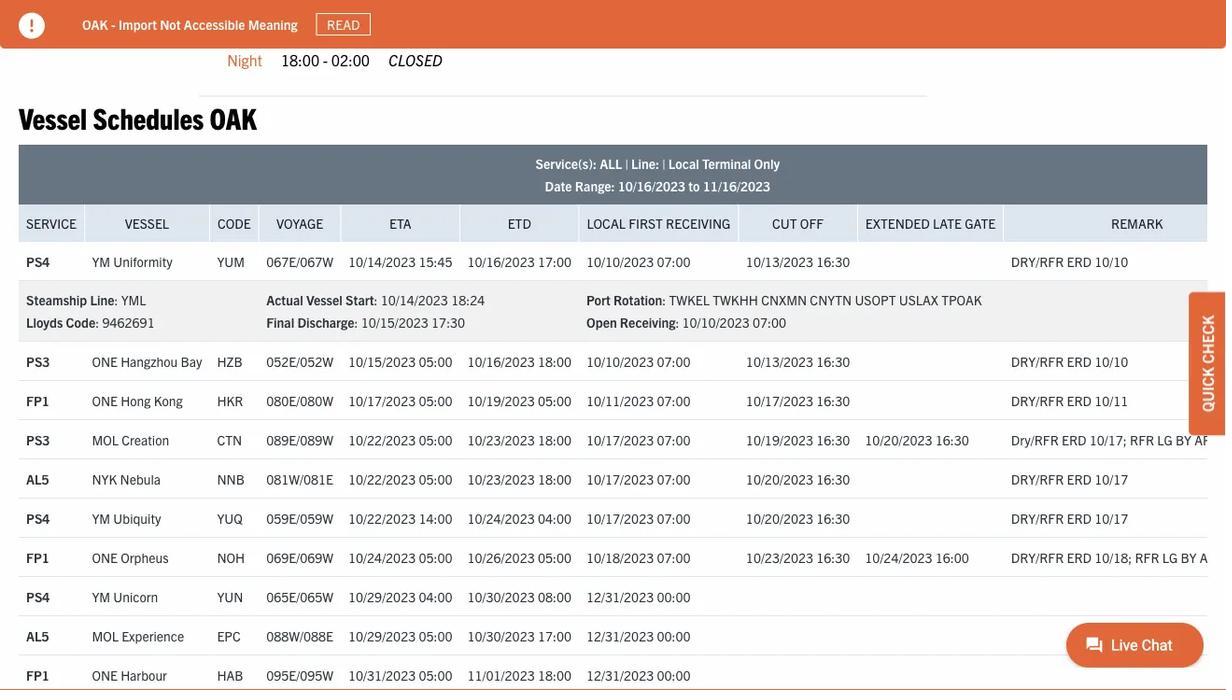 Task type: locate. For each thing, give the bounding box(es) containing it.
late
[[933, 216, 962, 232]]

4 dry/rfr from the top
[[1012, 471, 1064, 488]]

fp1 for one harbour
[[26, 667, 49, 684]]

07:00 for 080e/080w
[[657, 393, 691, 409]]

1 ps3 from the top
[[26, 353, 50, 370]]

uniformity
[[113, 253, 173, 270]]

3 dry/rfr from the top
[[1012, 393, 1064, 409]]

10/16/2023 17:00
[[468, 253, 572, 270]]

1 vertical spatial fp1
[[26, 550, 49, 566]]

04:00 up 10/26/2023 05:00
[[538, 510, 572, 527]]

- for oak
[[111, 16, 116, 32]]

0 vertical spatial 10/23/2023 18:00
[[468, 432, 572, 449]]

10/17/2023 07:00 for 059e/059w
[[587, 510, 691, 527]]

02:00
[[331, 51, 370, 69]]

dry/rfr erd 10/17 down dry/rfr
[[1012, 471, 1129, 488]]

cut off
[[773, 216, 824, 232]]

erd for 052e/052w
[[1067, 353, 1092, 370]]

1 vertical spatial 10/30/2023
[[468, 628, 535, 645]]

1 horizontal spatial vessel
[[125, 216, 169, 232]]

10/22/2023 down 10/17/2023 05:00
[[349, 432, 416, 449]]

1 vertical spatial al5
[[26, 628, 49, 645]]

1 ps4 from the top
[[26, 253, 50, 270]]

2 fp1 from the top
[[26, 550, 49, 566]]

10/17/2023 16:30
[[746, 393, 851, 409]]

067e/067w
[[266, 253, 334, 270]]

1 dry/rfr from the top
[[1012, 253, 1064, 270]]

1 vertical spatial mol
[[92, 628, 119, 645]]

10/15/2023 up 10/17/2023 05:00
[[349, 353, 416, 370]]

dry/rfr
[[1012, 432, 1059, 449]]

18:00
[[281, 51, 320, 69], [538, 353, 572, 370], [538, 432, 572, 449], [538, 471, 572, 488], [538, 667, 572, 684]]

by right 10/18;
[[1181, 550, 1197, 566]]

10/13/2023 for 10/16/2023 18:00
[[746, 353, 814, 370]]

1 vertical spatial 10/22/2023
[[349, 471, 416, 488]]

mol for mol creation
[[92, 432, 119, 449]]

12/31/2023 for 08:00
[[587, 589, 654, 606]]

1 one from the top
[[92, 353, 118, 370]]

ps3
[[26, 353, 50, 370], [26, 432, 50, 449]]

10/22/2023 for 059e/059w
[[349, 510, 416, 527]]

1 vertical spatial 10/15/2023
[[349, 353, 416, 370]]

1 vertical spatial 04:00
[[419, 589, 453, 606]]

1 vertical spatial 10/29/2023
[[349, 628, 416, 645]]

dry/rfr for 10/24/2023 04:00
[[1012, 510, 1064, 527]]

erd for 059e/059w
[[1067, 510, 1092, 527]]

10/22/2023
[[349, 432, 416, 449], [349, 471, 416, 488], [349, 510, 416, 527]]

lg right 10/17; on the right of the page
[[1158, 432, 1173, 449]]

3 12/31/2023 from the top
[[587, 667, 654, 684]]

0 horizontal spatial local
[[587, 216, 626, 232]]

0 vertical spatial 10/15/2023
[[361, 315, 429, 331]]

rfr right 10/18;
[[1136, 550, 1160, 566]]

0 vertical spatial 12/31/2023
[[587, 589, 654, 606]]

10/10 for 10/16/2023 17:00
[[1095, 253, 1129, 270]]

fp1 left one harbour
[[26, 667, 49, 684]]

04:00 for 10/29/2023 04:00
[[419, 589, 453, 606]]

1 vertical spatial 08:00
[[538, 589, 572, 606]]

- left import
[[111, 16, 116, 32]]

receiving down to
[[666, 216, 731, 232]]

2 vertical spatial vessel
[[306, 292, 343, 309]]

2 mol from the top
[[92, 628, 119, 645]]

1 vertical spatial lg
[[1163, 550, 1178, 566]]

16:30 for 080e/080w
[[817, 393, 851, 409]]

2 00:00 from the top
[[657, 628, 691, 645]]

12/31/2023 for 17:00
[[587, 628, 654, 645]]

0 vertical spatial code
[[218, 216, 251, 232]]

fp1 left one orpheus
[[26, 550, 49, 566]]

0 vertical spatial local
[[669, 156, 700, 173]]

12/31/2023
[[587, 589, 654, 606], [587, 628, 654, 645], [587, 667, 654, 684]]

1 horizontal spatial local
[[669, 156, 700, 173]]

3 10/22/2023 from the top
[[349, 510, 416, 527]]

2 horizontal spatial 10/24/2023
[[865, 550, 933, 566]]

one harbour
[[92, 667, 167, 684]]

creation
[[122, 432, 169, 449]]

0 vertical spatial 17:00
[[538, 253, 572, 270]]

0 vertical spatial 10/17/2023 07:00
[[587, 432, 691, 449]]

10/14/2023 up 17:30
[[381, 292, 448, 309]]

experience
[[122, 628, 184, 645]]

1 10/30/2023 from the top
[[468, 589, 535, 606]]

uslax
[[899, 292, 939, 309]]

10/22/2023 05:00 for 089e/089w
[[349, 432, 453, 449]]

ym left ubiquity
[[92, 510, 110, 527]]

extended
[[866, 216, 930, 232]]

night
[[227, 51, 262, 69]]

range:
[[575, 178, 615, 195]]

16:30 up the 10/19/2023 16:30
[[817, 393, 851, 409]]

0 vertical spatial rfr
[[1130, 432, 1155, 449]]

10/29/2023 up 10/31/2023
[[349, 628, 416, 645]]

2 dry/rfr erd 10/10 from the top
[[1012, 353, 1129, 370]]

16:30 up 10/17/2023 16:30
[[817, 353, 851, 370]]

10/17/2023 07:00
[[587, 432, 691, 449], [587, 471, 691, 488], [587, 510, 691, 527]]

code
[[218, 216, 251, 232], [66, 315, 96, 331]]

dry/rfr erd 10/10 up dry/rfr erd 10/11 on the right
[[1012, 353, 1129, 370]]

1 vertical spatial 10/20/2023 16:30
[[746, 471, 851, 488]]

05:00 for 081w/081e
[[419, 471, 453, 488]]

0 vertical spatial by
[[1176, 432, 1192, 449]]

erd
[[1067, 253, 1092, 270], [1067, 353, 1092, 370], [1067, 393, 1092, 409], [1062, 432, 1087, 449], [1067, 471, 1092, 488], [1067, 510, 1092, 527], [1067, 550, 1092, 566]]

0 vertical spatial lg
[[1158, 432, 1173, 449]]

10/14/2023
[[349, 253, 416, 270], [381, 292, 448, 309]]

1 dry/rfr erd 10/10 from the top
[[1012, 253, 1129, 270]]

0 vertical spatial dry/rfr erd 10/10
[[1012, 253, 1129, 270]]

081w/081e
[[266, 471, 334, 488]]

10/23/2023 18:00
[[468, 432, 572, 449], [468, 471, 572, 488]]

1 vertical spatial 10/19/2023
[[746, 432, 814, 449]]

ps4 for ym unicorn
[[26, 589, 50, 606]]

0 vertical spatial 10/22/2023 05:00
[[349, 432, 453, 449]]

code up the yum
[[218, 216, 251, 232]]

1 horizontal spatial |
[[663, 156, 666, 173]]

5 dry/rfr from the top
[[1012, 510, 1064, 527]]

2 vertical spatial 10/16/2023
[[468, 353, 535, 370]]

0 vertical spatial 10/10/2023 07:00
[[587, 253, 691, 270]]

: down start on the top
[[355, 315, 358, 331]]

1 vertical spatial appr
[[1200, 550, 1227, 566]]

1 10/10 from the top
[[1095, 253, 1129, 270]]

05:00 for 052e/052w
[[419, 353, 453, 370]]

nebula
[[120, 471, 161, 488]]

twkel
[[669, 292, 710, 309]]

00:00 for 17:00
[[657, 628, 691, 645]]

3 ym from the top
[[92, 589, 110, 606]]

one left the orpheus
[[92, 550, 118, 566]]

1 al5 from the top
[[26, 471, 49, 488]]

2 10/22/2023 05:00 from the top
[[349, 471, 453, 488]]

unicorn
[[113, 589, 158, 606]]

mol down ym unicorn
[[92, 628, 119, 645]]

2 vertical spatial 10/10/2023
[[587, 353, 654, 370]]

accessible
[[184, 16, 245, 32]]

rfr right 10/17; on the right of the page
[[1130, 432, 1155, 449]]

1 10/22/2023 05:00 from the top
[[349, 432, 453, 449]]

0 vertical spatial 00:00
[[657, 589, 691, 606]]

16:30 up cnytn on the right top
[[817, 253, 851, 270]]

05:00 for 089e/089w
[[419, 432, 453, 449]]

10/22/2023 up 10/24/2023 05:00 at left
[[349, 510, 416, 527]]

10/13/2023 16:30 up 10/17/2023 16:30
[[746, 353, 851, 370]]

2 ym from the top
[[92, 510, 110, 527]]

10/24/2023 left 16:00
[[865, 550, 933, 566]]

05:00 down 10/29/2023 05:00
[[419, 667, 453, 684]]

10/16/2023 for 10/16/2023 17:00
[[468, 253, 535, 270]]

3 10/17/2023 07:00 from the top
[[587, 510, 691, 527]]

12/31/2023 for 18:00
[[587, 667, 654, 684]]

10/15/2023 05:00
[[349, 353, 453, 370]]

0 horizontal spatial code
[[66, 315, 96, 331]]

10/20/2023
[[865, 432, 933, 449], [746, 471, 814, 488], [746, 510, 814, 527]]

0 vertical spatial mol
[[92, 432, 119, 449]]

18:00 down 10/30/2023 17:00
[[538, 667, 572, 684]]

1 horizontal spatial 10/24/2023
[[468, 510, 535, 527]]

off
[[801, 216, 824, 232]]

1 horizontal spatial 10/19/2023
[[746, 432, 814, 449]]

erd for 089e/089w
[[1062, 432, 1087, 449]]

2 vertical spatial 10/20/2023
[[746, 510, 814, 527]]

2 10/23/2023 18:00 from the top
[[468, 471, 572, 488]]

one left hong
[[92, 393, 118, 409]]

0 vertical spatial 10/13/2023 16:30
[[746, 253, 851, 270]]

0 vertical spatial 10/17
[[1095, 471, 1129, 488]]

1 10/29/2023 from the top
[[349, 589, 416, 606]]

10/13/2023 16:30 down cut off
[[746, 253, 851, 270]]

10/23/2023 16:30
[[746, 550, 851, 566]]

10/11/2023 07:00
[[587, 393, 691, 409]]

2 ps3 from the top
[[26, 432, 50, 449]]

:
[[114, 292, 118, 309], [374, 292, 378, 309], [663, 292, 666, 309], [96, 315, 99, 331], [355, 315, 358, 331], [676, 315, 680, 331]]

10/17
[[1095, 471, 1129, 488], [1095, 510, 1129, 527]]

0 horizontal spatial 10/19/2023
[[468, 393, 535, 409]]

08:00 down 10/26/2023 05:00
[[538, 589, 572, 606]]

steamship
[[26, 292, 87, 309]]

one for one hangzhou bay
[[92, 353, 118, 370]]

oak left import
[[82, 16, 108, 32]]

3 one from the top
[[92, 550, 118, 566]]

10/20/2023 for 10/23/2023 18:00
[[746, 471, 814, 488]]

0 vertical spatial 10/14/2023
[[349, 253, 416, 270]]

quick check
[[1199, 315, 1217, 412]]

1 10/23/2023 18:00 from the top
[[468, 432, 572, 449]]

1 10/17 from the top
[[1095, 471, 1129, 488]]

one left harbour
[[92, 667, 118, 684]]

1 vertical spatial 17:00
[[538, 628, 572, 645]]

10/10/2023 for 18:00
[[587, 353, 654, 370]]

2 vertical spatial ps4
[[26, 589, 50, 606]]

closed
[[389, 51, 443, 69]]

10/22/2023 05:00 up 10/22/2023 14:00
[[349, 471, 453, 488]]

10/30/2023 for 10/30/2023 08:00
[[468, 589, 535, 606]]

erd for 069e/069w
[[1067, 550, 1092, 566]]

17:00 for 10/16/2023 17:00
[[538, 253, 572, 270]]

16:30 for 069e/069w
[[817, 550, 851, 566]]

etd
[[508, 216, 532, 232]]

1 dry/rfr erd 10/17 from the top
[[1012, 471, 1129, 488]]

hab
[[217, 667, 244, 684]]

1 vertical spatial ym
[[92, 510, 110, 527]]

ps3 down lloyds
[[26, 353, 50, 370]]

10/17 down 10/17; on the right of the page
[[1095, 471, 1129, 488]]

1 fp1 from the top
[[26, 393, 49, 409]]

dry/rfr erd 10/17 for 10/23/2023 18:00
[[1012, 471, 1129, 488]]

10/22/2023 up 10/22/2023 14:00
[[349, 471, 416, 488]]

10/14/2023 down eta
[[349, 253, 416, 270]]

1 vertical spatial vessel
[[125, 216, 169, 232]]

3 00:00 from the top
[[657, 667, 691, 684]]

0 vertical spatial 10/29/2023
[[349, 589, 416, 606]]

10/17/2023 05:00
[[349, 393, 453, 409]]

16:30 up 02:00
[[331, 17, 370, 36]]

gate
[[965, 216, 996, 232]]

1 10/10/2023 07:00 from the top
[[587, 253, 691, 270]]

1 vertical spatial dry/rfr erd 10/10
[[1012, 353, 1129, 370]]

hangzhou
[[121, 353, 178, 370]]

1 vertical spatial 10/10/2023
[[683, 315, 750, 331]]

05:00 for 080e/080w
[[419, 393, 453, 409]]

ps4
[[26, 253, 50, 270], [26, 510, 50, 527], [26, 589, 50, 606]]

voyage
[[276, 216, 323, 232]]

04:00 down 10/24/2023 05:00 at left
[[419, 589, 453, 606]]

one for one orpheus
[[92, 550, 118, 566]]

10/10/2023 07:00 down first
[[587, 253, 691, 270]]

0 horizontal spatial vessel
[[19, 99, 87, 136]]

17:30
[[432, 315, 465, 331]]

0 vertical spatial 10/22/2023
[[349, 432, 416, 449]]

088w/088e
[[266, 628, 334, 645]]

07:00 inside the port rotation : twkel twkhh cnxmn cnytn usopt uslax tpoak open receiving : 10/10/2023 07:00
[[753, 315, 787, 331]]

10/30/2023 for 10/30/2023 17:00
[[468, 628, 535, 645]]

05:00 down 17:30
[[419, 353, 453, 370]]

10/10
[[1095, 253, 1129, 270], [1095, 353, 1129, 370]]

2 vertical spatial 12/31/2023
[[587, 667, 654, 684]]

1 12/31/2023 00:00 from the top
[[587, 589, 691, 606]]

0 vertical spatial 10/10/2023
[[587, 253, 654, 270]]

10/30/2023 up 11/01/2023
[[468, 628, 535, 645]]

vessel schedules oak
[[19, 99, 257, 136]]

0 horizontal spatial |
[[625, 156, 629, 173]]

local up to
[[669, 156, 700, 173]]

18:00 for 095e/095w
[[538, 667, 572, 684]]

2 17:00 from the top
[[538, 628, 572, 645]]

2 vertical spatial 12/31/2023 00:00
[[587, 667, 691, 684]]

00:00
[[657, 589, 691, 606], [657, 628, 691, 645], [657, 667, 691, 684]]

18:00 - 02:00
[[281, 51, 370, 69]]

| right all
[[625, 156, 629, 173]]

2 ps4 from the top
[[26, 510, 50, 527]]

1 vertical spatial rfr
[[1136, 550, 1160, 566]]

0 horizontal spatial 04:00
[[419, 589, 453, 606]]

meaning
[[248, 16, 298, 32]]

2 10/17/2023 07:00 from the top
[[587, 471, 691, 488]]

16:00
[[936, 550, 970, 566]]

1 vertical spatial 10/13/2023 16:30
[[746, 353, 851, 370]]

2 10/13/2023 from the top
[[746, 353, 814, 370]]

1 00:00 from the top
[[657, 589, 691, 606]]

16:30 down the 10/19/2023 16:30
[[817, 471, 851, 488]]

1 vertical spatial code
[[66, 315, 96, 331]]

local
[[669, 156, 700, 173], [587, 216, 626, 232]]

10/30/2023 down 10/26/2023
[[468, 589, 535, 606]]

ps3 left mol creation
[[26, 432, 50, 449]]

08:00 up 18:00 - 02:00
[[281, 17, 320, 36]]

10/17/2023 07:00 for 081w/081e
[[587, 471, 691, 488]]

0 vertical spatial ym
[[92, 253, 110, 270]]

080e/080w
[[266, 393, 334, 409]]

17:00 down 'date'
[[538, 253, 572, 270]]

1 vertical spatial dry/rfr erd 10/17
[[1012, 510, 1129, 527]]

16:30 for 059e/059w
[[817, 510, 851, 527]]

10/24/2023 for 10/24/2023 04:00
[[468, 510, 535, 527]]

dry/rfr erd 10/10 down remark
[[1012, 253, 1129, 270]]

ps4 down the service
[[26, 253, 50, 270]]

10/10/2023 up the rotation
[[587, 253, 654, 270]]

appr
[[1195, 432, 1227, 449], [1200, 550, 1227, 566]]

2 12/31/2023 from the top
[[587, 628, 654, 645]]

0 vertical spatial 10/20/2023 16:30
[[865, 432, 970, 449]]

1 vertical spatial 10/10/2023 07:00
[[587, 353, 691, 370]]

2 vertical spatial fp1
[[26, 667, 49, 684]]

- left 02:00
[[323, 51, 328, 69]]

hong
[[121, 393, 151, 409]]

receiving inside the port rotation : twkel twkhh cnxmn cnytn usopt uslax tpoak open receiving : 10/10/2023 07:00
[[620, 315, 676, 331]]

1 horizontal spatial 08:00
[[538, 589, 572, 606]]

appr for dry/rfr erd 10/18; rfr lg by appr
[[1200, 550, 1227, 566]]

read link
[[316, 13, 371, 36]]

2 vertical spatial 10/17/2023 07:00
[[587, 510, 691, 527]]

10/10 up 10/11
[[1095, 353, 1129, 370]]

2 one from the top
[[92, 393, 118, 409]]

3 12/31/2023 00:00 from the top
[[587, 667, 691, 684]]

2 10/17 from the top
[[1095, 510, 1129, 527]]

05:00 down 10/15/2023 05:00
[[419, 393, 453, 409]]

1 vertical spatial 10/17/2023 07:00
[[587, 471, 691, 488]]

18:00 up 10/19/2023 05:00
[[538, 353, 572, 370]]

0 vertical spatial appr
[[1195, 432, 1227, 449]]

receiving down the rotation
[[620, 315, 676, 331]]

18:00 down 10/19/2023 05:00
[[538, 432, 572, 449]]

0 vertical spatial 10/30/2023
[[468, 589, 535, 606]]

10/13/2023 up 10/17/2023 16:30
[[746, 353, 814, 370]]

ym up line
[[92, 253, 110, 270]]

fp1 down lloyds
[[26, 393, 49, 409]]

2 dry/rfr from the top
[[1012, 353, 1064, 370]]

lg right 10/18;
[[1163, 550, 1178, 566]]

10/29/2023 down 10/24/2023 05:00 at left
[[349, 589, 416, 606]]

oak - import not accessible meaning
[[82, 16, 298, 32]]

ps4 for ym ubiquity
[[26, 510, 50, 527]]

10/19/2023 down 10/16/2023 18:00
[[468, 393, 535, 409]]

2 10/13/2023 16:30 from the top
[[746, 353, 851, 370]]

15:45
[[419, 253, 453, 270]]

1 vertical spatial 10/14/2023
[[381, 292, 448, 309]]

1 10/17/2023 07:00 from the top
[[587, 432, 691, 449]]

1 horizontal spatial 04:00
[[538, 510, 572, 527]]

2 vertical spatial 00:00
[[657, 667, 691, 684]]

10/15/2023 up 10/15/2023 05:00
[[361, 315, 429, 331]]

1 10/22/2023 from the top
[[349, 432, 416, 449]]

0 horizontal spatial 10/24/2023
[[349, 550, 416, 566]]

: down line
[[96, 315, 99, 331]]

2 10/29/2023 from the top
[[349, 628, 416, 645]]

2 al5 from the top
[[26, 628, 49, 645]]

2 vertical spatial ym
[[92, 589, 110, 606]]

16:30 left dry/rfr
[[936, 432, 970, 449]]

0 vertical spatial fp1
[[26, 393, 49, 409]]

05:00 for 069e/069w
[[419, 550, 453, 566]]

start
[[346, 292, 374, 309]]

usopt
[[855, 292, 896, 309]]

16:30 for 081w/081e
[[817, 471, 851, 488]]

10/13/2023 down cut
[[746, 253, 814, 270]]

1 vertical spatial 10/17
[[1095, 510, 1129, 527]]

mol up the 'nyk'
[[92, 432, 119, 449]]

07:00 for 089e/089w
[[657, 432, 691, 449]]

10/10/2023 inside the port rotation : twkel twkhh cnxmn cnytn usopt uslax tpoak open receiving : 10/10/2023 07:00
[[683, 315, 750, 331]]

0 vertical spatial ps3
[[26, 353, 50, 370]]

1 ym from the top
[[92, 253, 110, 270]]

1 vertical spatial local
[[587, 216, 626, 232]]

3 fp1 from the top
[[26, 667, 49, 684]]

line
[[90, 292, 114, 309]]

nyk nebula
[[92, 471, 161, 488]]

10/17/2023 for 089e/089w
[[587, 432, 654, 449]]

local down range:
[[587, 216, 626, 232]]

ctn
[[217, 432, 242, 449]]

10/16/2023 down the line:
[[618, 178, 686, 195]]

16:30 for 089e/089w
[[817, 432, 851, 449]]

05:00 down 14:00
[[419, 550, 453, 566]]

0 vertical spatial 04:00
[[538, 510, 572, 527]]

10/22/2023 for 089e/089w
[[349, 432, 416, 449]]

12/31/2023 00:00 for 17:00
[[587, 628, 691, 645]]

10/16/2023 up 10/19/2023 05:00
[[468, 353, 535, 370]]

1 vertical spatial 10/22/2023 05:00
[[349, 471, 453, 488]]

18:00 up 10/24/2023 04:00
[[538, 471, 572, 488]]

10/10 down remark
[[1095, 253, 1129, 270]]

dry/rfr erd 10/17 for 10/24/2023 04:00
[[1012, 510, 1129, 527]]

0 vertical spatial 10/19/2023
[[468, 393, 535, 409]]

1 10/13/2023 from the top
[[746, 253, 814, 270]]

05:00 up 10/31/2023 05:00
[[419, 628, 453, 645]]

16:30 left 10/24/2023 16:00
[[817, 550, 851, 566]]

3 ps4 from the top
[[26, 589, 50, 606]]

1 vertical spatial ps3
[[26, 432, 50, 449]]

10/22/2023 05:00 down 10/17/2023 05:00
[[349, 432, 453, 449]]

4 one from the top
[[92, 667, 118, 684]]

08:00
[[281, 17, 320, 36], [538, 589, 572, 606]]

to
[[689, 178, 700, 195]]

10/10/2023 07:00 up 10/11/2023 07:00
[[587, 353, 691, 370]]

10/22/2023 14:00
[[349, 510, 453, 527]]

2 10/10 from the top
[[1095, 353, 1129, 370]]

port
[[587, 292, 611, 309]]

0 vertical spatial al5
[[26, 471, 49, 488]]

- up 18:00 - 02:00
[[323, 17, 328, 36]]

05:00
[[419, 353, 453, 370], [419, 393, 453, 409], [538, 393, 572, 409], [419, 432, 453, 449], [419, 471, 453, 488], [419, 550, 453, 566], [538, 550, 572, 566], [419, 628, 453, 645], [419, 667, 453, 684]]

1 vertical spatial by
[[1181, 550, 1197, 566]]

2 vertical spatial 10/22/2023
[[349, 510, 416, 527]]

10/17;
[[1090, 432, 1127, 449]]

0 vertical spatial vessel
[[19, 99, 87, 136]]

eta
[[390, 216, 412, 232]]

terminal
[[703, 156, 752, 173]]

al5 for nyk nebula
[[26, 471, 49, 488]]

10/14/2023 15:45
[[349, 253, 453, 270]]

1 vertical spatial 10/23/2023 18:00
[[468, 471, 572, 488]]

2 10/30/2023 from the top
[[468, 628, 535, 645]]

dry/rfr erd 10/17 up 10/18;
[[1012, 510, 1129, 527]]

2 12/31/2023 00:00 from the top
[[587, 628, 691, 645]]

10/10/2023 up 10/11/2023
[[587, 353, 654, 370]]

1 12/31/2023 from the top
[[587, 589, 654, 606]]

2 10/22/2023 from the top
[[349, 471, 416, 488]]

1 17:00 from the top
[[538, 253, 572, 270]]

1 vertical spatial 10/16/2023
[[468, 253, 535, 270]]

1 vertical spatial ps4
[[26, 510, 50, 527]]

05:00 down 10/17/2023 05:00
[[419, 432, 453, 449]]

read
[[327, 16, 360, 33]]

line:
[[632, 156, 660, 173]]

-
[[111, 16, 116, 32], [323, 17, 328, 36], [323, 51, 328, 69]]

07:00 for 081w/081e
[[657, 471, 691, 488]]

10/17/2023
[[349, 393, 416, 409], [746, 393, 814, 409], [587, 432, 654, 449], [587, 471, 654, 488], [587, 510, 654, 527]]

1 vertical spatial 10/23/2023
[[468, 471, 535, 488]]

10/24/2023 for 10/24/2023 05:00
[[349, 550, 416, 566]]

1 10/13/2023 16:30 from the top
[[746, 253, 851, 270]]

ps3 for one hangzhou bay
[[26, 353, 50, 370]]

1 | from the left
[[625, 156, 629, 173]]

10/17 up 10/18;
[[1095, 510, 1129, 527]]

dry/rfr erd 10/10 for 10/16/2023 17:00
[[1012, 253, 1129, 270]]

by right 10/17; on the right of the page
[[1176, 432, 1192, 449]]

cut
[[773, 216, 798, 232]]

10/13/2023 16:30 for 18:00
[[746, 353, 851, 370]]

10/23/2023 18:00 down 10/19/2023 05:00
[[468, 432, 572, 449]]

1 mol from the top
[[92, 432, 119, 449]]

code inside "steamship line : yml lloyds code : 9462691"
[[66, 315, 96, 331]]

10/10/2023 07:00 for 18:00
[[587, 353, 691, 370]]

0 vertical spatial 10/13/2023
[[746, 253, 814, 270]]

1 vertical spatial 12/31/2023 00:00
[[587, 628, 691, 645]]

2 10/10/2023 07:00 from the top
[[587, 353, 691, 370]]

10/24/2023 up the 10/29/2023 04:00
[[349, 550, 416, 566]]

oak down night
[[210, 99, 257, 136]]

10/23/2023 18:00 for 081w/081e
[[468, 471, 572, 488]]

17:00 down 10/30/2023 08:00
[[538, 628, 572, 645]]

0 vertical spatial 10/20/2023
[[865, 432, 933, 449]]

ps4 left ym unicorn
[[26, 589, 50, 606]]

ps4 left ym ubiquity
[[26, 510, 50, 527]]

10/13/2023 for 10/16/2023 17:00
[[746, 253, 814, 270]]

2 dry/rfr erd 10/17 from the top
[[1012, 510, 1129, 527]]

dry/rfr for 10/23/2023 18:00
[[1012, 471, 1064, 488]]

| right the line:
[[663, 156, 666, 173]]

10/19/2023 down 10/17/2023 16:30
[[746, 432, 814, 449]]

10/10 for 10/16/2023 18:00
[[1095, 353, 1129, 370]]

10/16/2023 down etd
[[468, 253, 535, 270]]

0 vertical spatial 10/16/2023
[[618, 178, 686, 195]]

6 dry/rfr from the top
[[1012, 550, 1064, 566]]



Task type: vqa. For each thing, say whether or not it's contained in the screenshot.


Task type: describe. For each thing, give the bounding box(es) containing it.
10/15/2023 inside actual vessel start : 10/14/2023 18:24 final discharge : 10/15/2023 17:30
[[361, 315, 429, 331]]

07:00 for 067e/067w
[[657, 253, 691, 270]]

10/23/2023 for 081w/081e
[[468, 471, 535, 488]]

10/22/2023 for 081w/081e
[[349, 471, 416, 488]]

05:00 for 095e/095w
[[419, 667, 453, 684]]

dry/rfr erd 10/18; rfr lg by appr
[[1012, 550, 1227, 566]]

10/17 for 10/23/2023 18:00
[[1095, 471, 1129, 488]]

10/24/2023 05:00
[[349, 550, 453, 566]]

ps4 for ym uniformity
[[26, 253, 50, 270]]

10/24/2023 04:00
[[468, 510, 572, 527]]

cnytn
[[810, 292, 852, 309]]

0 horizontal spatial 08:00
[[281, 17, 320, 36]]

solid image
[[19, 13, 45, 39]]

port rotation : twkel twkhh cnxmn cnytn usopt uslax tpoak open receiving : 10/10/2023 07:00
[[587, 292, 982, 331]]

yum
[[217, 253, 245, 270]]

not
[[160, 16, 181, 32]]

10/19/2023 16:30
[[746, 432, 851, 449]]

epc
[[217, 628, 241, 645]]

quick check link
[[1189, 292, 1227, 436]]

one for one harbour
[[92, 667, 118, 684]]

fp1 for one orpheus
[[26, 550, 49, 566]]

10/19/2023 for 10/19/2023 05:00
[[468, 393, 535, 409]]

095e/095w
[[266, 667, 334, 684]]

10/26/2023
[[468, 550, 535, 566]]

nyk
[[92, 471, 117, 488]]

05:00 down 10/16/2023 18:00
[[538, 393, 572, 409]]

10/22/2023 05:00 for 081w/081e
[[349, 471, 453, 488]]

18:24
[[451, 292, 485, 309]]

10/30/2023 08:00
[[468, 589, 572, 606]]

18:00 for 052e/052w
[[538, 353, 572, 370]]

vessel for vessel schedules oak
[[19, 99, 87, 136]]

lg for 10/18;
[[1163, 550, 1178, 566]]

07:00 for 069e/069w
[[657, 550, 691, 566]]

059e/059w
[[266, 510, 334, 527]]

by for dry/rfr erd 10/17; rfr lg by appr
[[1176, 432, 1192, 449]]

erd for 067e/067w
[[1067, 253, 1092, 270]]

ym for ym uniformity
[[92, 253, 110, 270]]

mol experience
[[92, 628, 184, 645]]

orpheus
[[121, 550, 169, 566]]

all
[[600, 156, 622, 173]]

one hong kong
[[92, 393, 183, 409]]

yuq
[[217, 510, 243, 527]]

065e/065w
[[266, 589, 334, 606]]

12/31/2023 00:00 for 18:00
[[587, 667, 691, 684]]

11/16/2023
[[703, 178, 771, 195]]

: down twkel
[[676, 315, 680, 331]]

10/14/2023 inside actual vessel start : 10/14/2023 18:24 final discharge : 10/15/2023 17:30
[[381, 292, 448, 309]]

ym ubiquity
[[92, 510, 161, 527]]

quick
[[1199, 367, 1217, 412]]

vessel inside actual vessel start : 10/14/2023 18:24 final discharge : 10/15/2023 17:30
[[306, 292, 343, 309]]

erd for 080e/080w
[[1067, 393, 1092, 409]]

10/19/2023 05:00
[[468, 393, 572, 409]]

mol for mol experience
[[92, 628, 119, 645]]

hkr
[[217, 393, 243, 409]]

10/10/2023 07:00 for 17:00
[[587, 253, 691, 270]]

local first receiving
[[587, 216, 731, 232]]

appr for dry/rfr erd 10/17; rfr lg by appr
[[1195, 432, 1227, 449]]

fp1 for one hong kong
[[26, 393, 49, 409]]

ym unicorn
[[92, 589, 158, 606]]

service(s): all | line: | local terminal only date range: 10/16/2023 to 11/16/2023
[[536, 156, 780, 195]]

10/20/2023 16:30 for 04:00
[[746, 510, 851, 527]]

2 | from the left
[[663, 156, 666, 173]]

069e/069w
[[266, 550, 334, 566]]

noh
[[217, 550, 245, 566]]

10/13/2023 16:30 for 17:00
[[746, 253, 851, 270]]

harbour
[[121, 667, 167, 684]]

actual vessel start : 10/14/2023 18:24 final discharge : 10/15/2023 17:30
[[266, 292, 485, 331]]

import
[[119, 16, 157, 32]]

10/20/2023 16:30 for 18:00
[[746, 471, 851, 488]]

10/19/2023 for 10/19/2023 16:30
[[746, 432, 814, 449]]

10/16/2023 18:00
[[468, 353, 572, 370]]

10/31/2023
[[349, 667, 416, 684]]

10/23/2023 18:00 for 089e/089w
[[468, 432, 572, 449]]

10/11
[[1095, 393, 1129, 409]]

cnxmn
[[762, 292, 807, 309]]

ubiquity
[[113, 510, 161, 527]]

10/20/2023 for 10/24/2023 04:00
[[746, 510, 814, 527]]

steamship line : yml lloyds code : 9462691
[[26, 292, 155, 331]]

0 vertical spatial oak
[[82, 16, 108, 32]]

05:00 up 10/30/2023 08:00
[[538, 550, 572, 566]]

14:00
[[419, 510, 453, 527]]

10/10/2023 for 17:00
[[587, 253, 654, 270]]

089e/089w
[[266, 432, 334, 449]]

remark
[[1112, 216, 1164, 232]]

actual
[[266, 292, 303, 309]]

rfr for 10/17;
[[1130, 432, 1155, 449]]

2 vertical spatial 10/23/2023
[[746, 550, 814, 566]]

10/16/2023 for 10/16/2023 18:00
[[468, 353, 535, 370]]

10/29/2023 04:00
[[349, 589, 453, 606]]

: down 10/14/2023 15:45
[[374, 292, 378, 309]]

10/17/2023 for 059e/059w
[[587, 510, 654, 527]]

lloyds
[[26, 315, 63, 331]]

schedules
[[93, 99, 204, 136]]

10/29/2023 05:00
[[349, 628, 453, 645]]

kong
[[154, 393, 183, 409]]

lg for 10/17;
[[1158, 432, 1173, 449]]

dry/rfr erd 10/17; rfr lg by appr
[[1012, 432, 1227, 449]]

dry/rfr for 10/19/2023 05:00
[[1012, 393, 1064, 409]]

al5 for mol experience
[[26, 628, 49, 645]]

rfr for 10/18;
[[1136, 550, 1160, 566]]

dry/rfr erd 10/11
[[1012, 393, 1129, 409]]

00:00 for 08:00
[[657, 589, 691, 606]]

052e/052w
[[266, 353, 334, 370]]

: left the yml
[[114, 292, 118, 309]]

check
[[1199, 315, 1217, 364]]

10/16/2023 inside service(s): all | line: | local terminal only date range: 10/16/2023 to 11/16/2023
[[618, 178, 686, 195]]

ym for ym unicorn
[[92, 589, 110, 606]]

0 vertical spatial receiving
[[666, 216, 731, 232]]

07:00 for 052e/052w
[[657, 353, 691, 370]]

- for 08:00
[[323, 17, 328, 36]]

dry/rfr for 10/16/2023 18:00
[[1012, 353, 1064, 370]]

one for one hong kong
[[92, 393, 118, 409]]

local inside service(s): all | line: | local terminal only date range: 10/16/2023 to 11/16/2023
[[669, 156, 700, 173]]

10/17 for 10/24/2023 04:00
[[1095, 510, 1129, 527]]

08:00 - 16:30
[[281, 17, 370, 36]]

vessel for vessel
[[125, 216, 169, 232]]

by for dry/rfr erd 10/18; rfr lg by appr
[[1181, 550, 1197, 566]]

12/31/2023 00:00 for 08:00
[[587, 589, 691, 606]]

one hangzhou bay
[[92, 353, 202, 370]]

- for 18:00
[[323, 51, 328, 69]]

10/26/2023 05:00
[[468, 550, 572, 566]]

first
[[629, 216, 663, 232]]

dry/rfr for 10/26/2023 05:00
[[1012, 550, 1064, 566]]

service
[[26, 216, 77, 232]]

10/24/2023 for 10/24/2023 16:00
[[865, 550, 933, 566]]

dry/rfr erd 10/10 for 10/16/2023 18:00
[[1012, 353, 1129, 370]]

07:00 for 059e/059w
[[657, 510, 691, 527]]

16:30 for 052e/052w
[[817, 353, 851, 370]]

10/29/2023 for 10/29/2023 05:00
[[349, 628, 416, 645]]

10/30/2023 17:00
[[468, 628, 572, 645]]

erd for 081w/081e
[[1067, 471, 1092, 488]]

bay
[[181, 353, 202, 370]]

day
[[238, 17, 262, 36]]

16:30 for 067e/067w
[[817, 253, 851, 270]]

17:00 for 10/30/2023 17:00
[[538, 628, 572, 645]]

10/18/2023 07:00
[[587, 550, 691, 566]]

10/18;
[[1095, 550, 1133, 566]]

11/01/2023 18:00
[[468, 667, 572, 684]]

05:00 for 088w/088e
[[419, 628, 453, 645]]

10/17/2023 for 081w/081e
[[587, 471, 654, 488]]

18:00 down 08:00 - 16:30
[[281, 51, 320, 69]]

00:00 for 18:00
[[657, 667, 691, 684]]

10/31/2023 05:00
[[349, 667, 453, 684]]

: left twkel
[[663, 292, 666, 309]]

1 vertical spatial oak
[[210, 99, 257, 136]]

discharge
[[297, 315, 355, 331]]

open
[[587, 315, 617, 331]]

ps3 for mol creation
[[26, 432, 50, 449]]

04:00 for 10/24/2023 04:00
[[538, 510, 572, 527]]

10/18/2023
[[587, 550, 654, 566]]

18:00 for 089e/089w
[[538, 432, 572, 449]]



